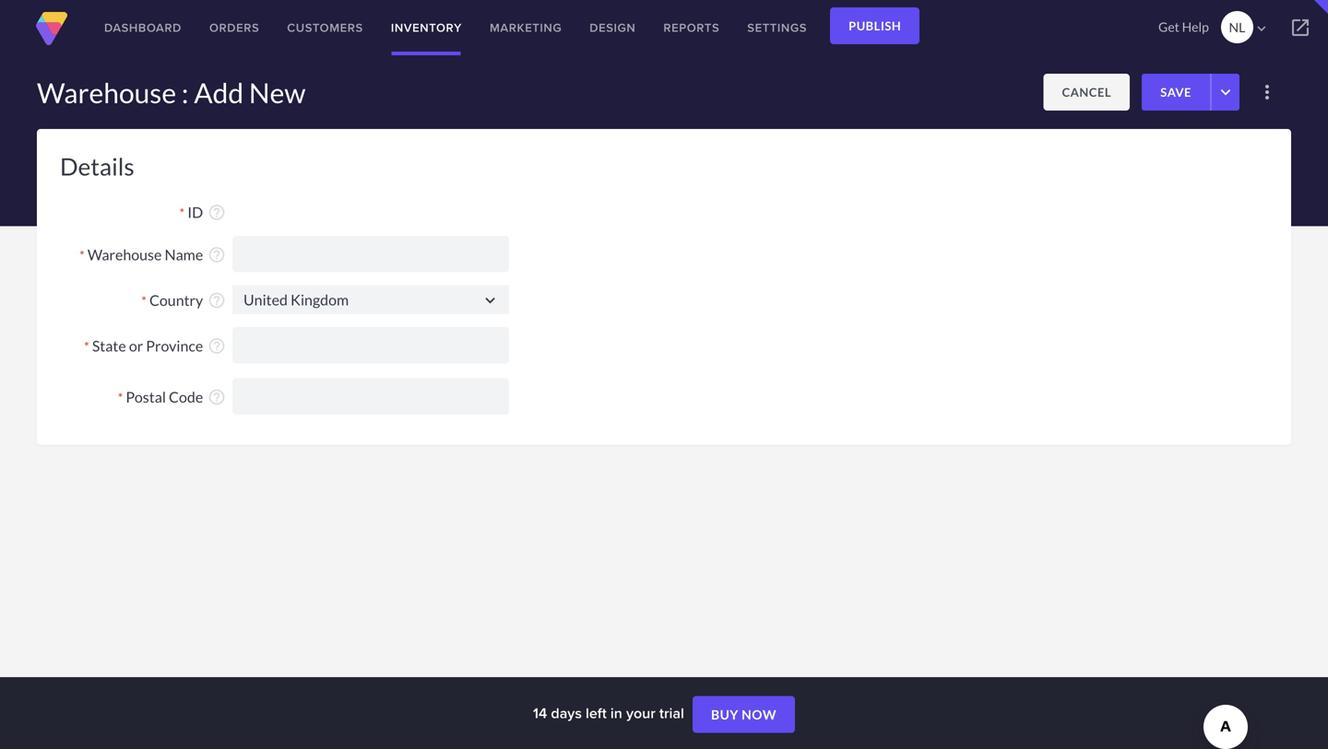Task type: locate. For each thing, give the bounding box(es) containing it.
5 help_outline from the top
[[208, 389, 226, 407]]

*
[[179, 205, 185, 221], [79, 248, 85, 263], [141, 293, 147, 309], [84, 339, 89, 355], [118, 390, 123, 406]]

buy now
[[711, 708, 777, 723]]

cancel link
[[1044, 74, 1130, 111]]

* inside * postal code help_outline
[[118, 390, 123, 406]]

None text field
[[232, 378, 509, 415]]

warehouse left name
[[87, 246, 162, 264]]

help_outline inside * id help_outline
[[208, 203, 226, 222]]

* inside * warehouse name help_outline
[[79, 248, 85, 263]]

1 vertical spatial warehouse
[[87, 246, 162, 264]]

4 help_outline from the top
[[208, 337, 226, 356]]

help_outline inside * warehouse name help_outline
[[208, 246, 226, 264]]

warehouse up details on the left
[[37, 76, 176, 109]]

get
[[1159, 19, 1180, 35]]

* inside * country help_outline
[[141, 293, 147, 309]]

* left the country
[[141, 293, 147, 309]]


[[1253, 20, 1270, 37]]

1 help_outline from the top
[[208, 203, 226, 222]]

help_outline inside the * state or province help_outline
[[208, 337, 226, 356]]

save link
[[1142, 74, 1210, 111]]

warehouse inside * warehouse name help_outline
[[87, 246, 162, 264]]

cancel
[[1062, 85, 1112, 100]]

left
[[586, 703, 607, 725]]

* left postal
[[118, 390, 123, 406]]

help_outline right code
[[208, 389, 226, 407]]

help_outline right the country
[[208, 292, 226, 310]]

warehouse
[[37, 76, 176, 109], [87, 246, 162, 264]]

* country help_outline
[[141, 292, 226, 310]]

help_outline
[[208, 203, 226, 222], [208, 246, 226, 264], [208, 292, 226, 310], [208, 337, 226, 356], [208, 389, 226, 407]]

orders
[[209, 19, 259, 36]]

help_outline right name
[[208, 246, 226, 264]]

nl 
[[1229, 19, 1270, 37]]

settings
[[747, 19, 807, 36]]

publish
[[849, 18, 901, 33]]

* left the state
[[84, 339, 89, 355]]

None text field
[[232, 236, 509, 272], [232, 285, 509, 314], [232, 327, 509, 364], [232, 236, 509, 272], [232, 285, 509, 314], [232, 327, 509, 364]]

help_outline right province
[[208, 337, 226, 356]]

* inside the * state or province help_outline
[[84, 339, 89, 355]]

* left the id
[[179, 205, 185, 221]]

* inside * id help_outline
[[179, 205, 185, 221]]

help_outline right the id
[[208, 203, 226, 222]]

days
[[551, 703, 582, 725]]

more_vert
[[1256, 81, 1278, 103]]

help_outline inside * country help_outline
[[208, 292, 226, 310]]

2 help_outline from the top
[[208, 246, 226, 264]]

3 help_outline from the top
[[208, 292, 226, 310]]

* for * id help_outline
[[179, 205, 185, 221]]

warehouse : add new
[[37, 76, 306, 109]]

* down details on the left
[[79, 248, 85, 263]]

* for * state or province help_outline
[[84, 339, 89, 355]]

save
[[1161, 85, 1192, 100]]

* for * warehouse name help_outline
[[79, 248, 85, 263]]

code
[[169, 388, 203, 406]]

* postal code help_outline
[[118, 388, 226, 407]]



Task type: vqa. For each thing, say whether or not it's contained in the screenshot.
search.
no



Task type: describe. For each thing, give the bounding box(es) containing it.
0 vertical spatial warehouse
[[37, 76, 176, 109]]

details
[[60, 152, 134, 181]]

inventory
[[391, 19, 462, 36]]

dashboard link
[[90, 0, 196, 55]]

new
[[249, 76, 306, 109]]


[[1289, 17, 1312, 39]]

in
[[611, 703, 622, 725]]

trial
[[659, 703, 684, 725]]

or
[[129, 337, 143, 355]]

buy
[[711, 708, 739, 723]]

name
[[165, 246, 203, 264]]

state
[[92, 337, 126, 355]]

reports
[[664, 19, 720, 36]]

* state or province help_outline
[[84, 337, 226, 356]]

* id help_outline
[[179, 203, 226, 222]]

dashboard
[[104, 19, 182, 36]]

* for * country help_outline
[[141, 293, 147, 309]]

now
[[742, 708, 777, 723]]

14
[[533, 703, 547, 725]]

country
[[149, 292, 203, 309]]

:
[[182, 76, 189, 109]]

add
[[194, 76, 244, 109]]

publish button
[[830, 7, 920, 44]]

marketing
[[490, 19, 562, 36]]

buy now link
[[693, 697, 795, 734]]

14 days left in your trial
[[533, 703, 688, 725]]

more_vert button
[[1249, 74, 1286, 111]]

help
[[1182, 19, 1209, 35]]

design
[[590, 19, 636, 36]]

nl
[[1229, 19, 1245, 35]]

postal
[[126, 388, 166, 406]]

* warehouse name help_outline
[[79, 246, 226, 264]]

* for * postal code help_outline
[[118, 390, 123, 406]]


[[481, 291, 500, 310]]

customers
[[287, 19, 363, 36]]

id
[[187, 203, 203, 221]]

 link
[[1273, 0, 1328, 55]]

help_outline inside * postal code help_outline
[[208, 389, 226, 407]]

your
[[626, 703, 656, 725]]

province
[[146, 337, 203, 355]]

get help
[[1159, 19, 1209, 35]]



